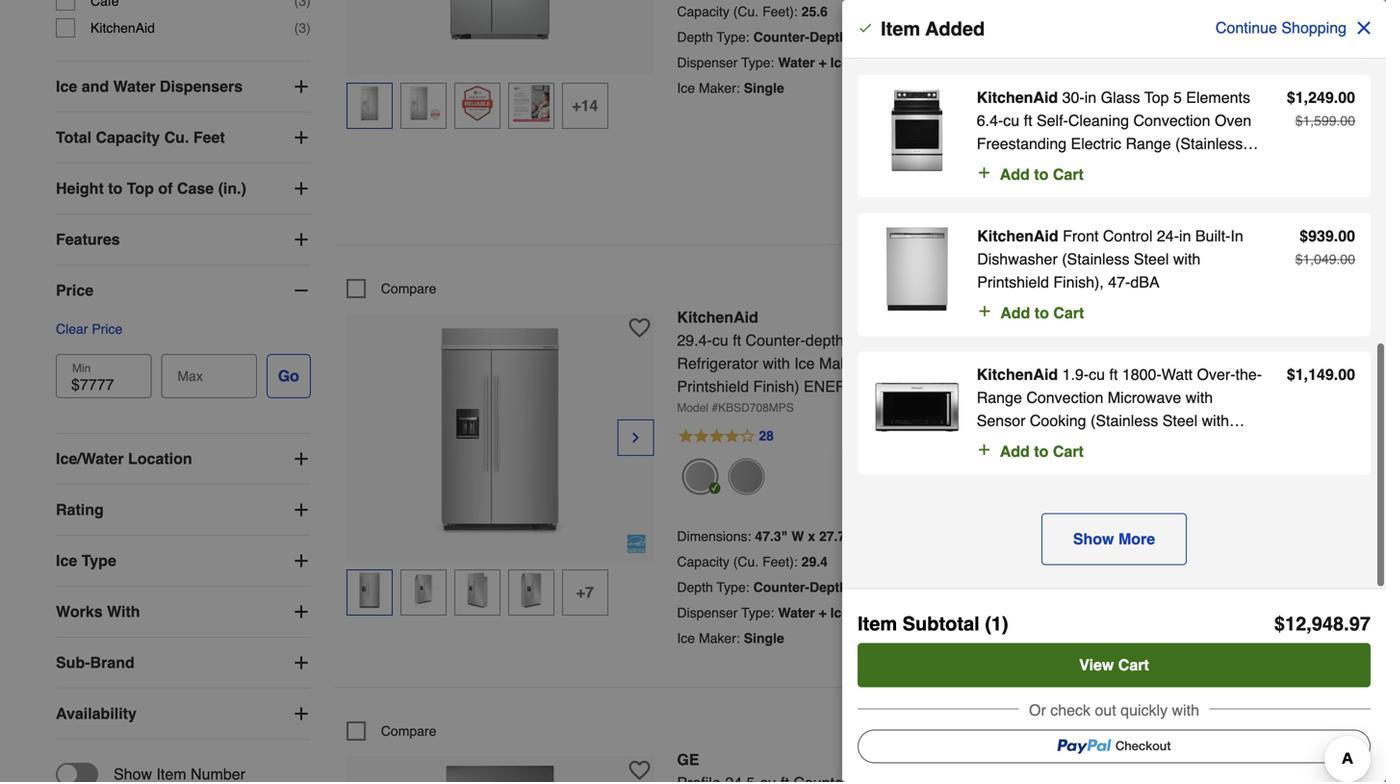 Task type: vqa. For each thing, say whether or not it's contained in the screenshot.
+7 button in the bottom left of the page
yes



Task type: describe. For each thing, give the bounding box(es) containing it.
add to cart button for range
[[977, 440, 1084, 464]]

of
[[158, 180, 173, 197]]

get it by
[[1057, 453, 1100, 467]]

1,249
[[1296, 89, 1334, 106]]

clear price button
[[56, 320, 123, 339]]

capacity inside total capacity cu. feet button
[[96, 129, 160, 146]]

2 depth type: counter-depth from the top
[[677, 580, 848, 595]]

1 dispenser from the top
[[677, 55, 738, 70]]

truck filled image
[[1038, 434, 1052, 448]]

depth down 29.4
[[810, 580, 848, 595]]

$ 9,929 .00
[[1038, 746, 1137, 779]]

minus image
[[1054, 72, 1074, 91]]

d
[[856, 529, 865, 544]]

.00 for 939
[[1334, 227, 1356, 245]]

plus image for rating
[[292, 501, 311, 520]]

dispensers
[[160, 78, 243, 95]]

printshield inside kitchenaid 29.4-cu ft counter-depth built-in side-by-side refrigerator with ice maker (stainless steel with printshield finish) energy star model # kbsd708mps
[[677, 378, 749, 396]]

add for 30-in glass top 5 elements 6.4-cu ft self-cleaning convection oven freestanding electric range (stainless steel with printshield finish)
[[1000, 166, 1030, 183]]

lowe's
[[1135, 405, 1170, 419]]

5013590413 element
[[346, 279, 436, 298]]

to for 30-in glass top 5 elements 6.4-cu ft self-cleaning convection oven freestanding electric range (stainless steel with printshield finish)
[[1034, 166, 1049, 183]]

dba
[[1131, 273, 1160, 291]]

cart for (stainless
[[1053, 443, 1084, 461]]

30-
[[1062, 89, 1085, 106]]

price inside button
[[92, 322, 123, 337]]

total
[[56, 129, 91, 146]]

by-
[[937, 332, 958, 349]]

depth down dimensions:
[[677, 580, 713, 595]]

ice inside kitchenaid 29.4-cu ft counter-depth built-in side-by-side refrigerator with ice maker (stainless steel with printshield finish) energy star model # kbsd708mps
[[794, 355, 815, 372]]

w
[[792, 529, 804, 544]]

ice/water location
[[56, 450, 192, 468]]

2 vertical spatial water
[[778, 606, 815, 621]]

works with
[[56, 603, 140, 621]]

2 single from the top
[[744, 631, 784, 646]]

1,149
[[1296, 366, 1334, 384]]

view
[[1079, 657, 1114, 674]]

$ for 12,499
[[1038, 307, 1046, 322]]

dimensions: 47.3" w x  27.7" d x  83.4" h
[[677, 529, 926, 544]]

water inside button
[[113, 78, 155, 95]]

jose
[[1107, 405, 1132, 419]]

3
[[299, 20, 306, 36]]

view cart button
[[858, 644, 1371, 688]]

(cu. for 29.4
[[733, 554, 759, 570]]

capacity for capacity (cu. feet): 29.4
[[677, 554, 730, 570]]

0 vertical spatial added
[[925, 18, 985, 40]]

1 dispenser type: water + ice from the top
[[677, 55, 849, 70]]

30-in glass top 5 elements 6.4-cu ft self-cleaning convection oven freestanding electric range (stainless steel with printshield finish)
[[977, 89, 1252, 176]]

1 vertical spatial item added
[[1109, 499, 1177, 514]]

2 vertical spatial item
[[858, 613, 897, 635]]

star
[[873, 378, 913, 396]]

cart for freestanding
[[1053, 166, 1084, 183]]

plus image for ice and water dispensers
[[292, 77, 311, 96]]

ft inside 1.9-cu ft 1800-watt over-the- range convection microwave with sensor cooking (stainless steel with printshield finish)
[[1110, 366, 1118, 384]]

go
[[278, 367, 299, 385]]

plus image for height to top of case (in.)
[[292, 179, 311, 198]]

12,948
[[1285, 613, 1344, 635]]

plus image for ice/water location
[[292, 450, 311, 469]]

plus image for works with
[[292, 603, 311, 622]]

at
[[1057, 405, 1066, 419]]

the-
[[1236, 366, 1262, 384]]

close image
[[1355, 18, 1374, 38]]

1 horizontal spatial added
[[1139, 499, 1177, 514]]

tue,
[[1108, 386, 1131, 399]]

kitchenaid up ice and water dispensers
[[90, 20, 155, 36]]

sub-
[[56, 654, 90, 672]]

ready by tue, jan 2 (est.) at e. san jose lowe's
[[1057, 386, 1193, 419]]

jan
[[1134, 386, 1153, 399]]

ready
[[1057, 386, 1090, 399]]

watt
[[1162, 366, 1193, 384]]

2 x from the left
[[869, 529, 877, 544]]

(stainless inside kitchenaid 29.4-cu ft counter-depth built-in side-by-side refrigerator with ice maker (stainless steel with printshield finish) energy star model # kbsd708mps
[[866, 355, 934, 372]]

quickly
[[1121, 702, 1168, 720]]

25.6
[[802, 4, 828, 19]]

item subtotal (1)
[[858, 613, 1009, 635]]

ice inside button
[[56, 78, 77, 95]]

.
[[1344, 613, 1350, 635]]

chevron right image
[[628, 428, 643, 448]]

actual price $12,499.00 element
[[1038, 303, 1153, 336]]

printshield inside 30-in glass top 5 elements 6.4-cu ft self-cleaning convection oven freestanding electric range (stainless steel with printshield finish)
[[1048, 158, 1120, 176]]

2 dispenser from the top
[[677, 606, 738, 621]]

ge
[[677, 751, 699, 769]]

rating button
[[56, 485, 311, 535]]

(stainless inside front control 24-in built-in dishwasher (stainless steel with printshield finish), 47-dba
[[1062, 250, 1130, 268]]

get
[[1057, 453, 1075, 467]]

total capacity cu. feet
[[56, 129, 225, 146]]

$ 12,499
[[1038, 303, 1134, 336]]

type
[[82, 552, 116, 570]]

works with button
[[56, 587, 311, 637]]

ge link
[[677, 751, 1015, 783]]

convection inside 30-in glass top 5 elements 6.4-cu ft self-cleaning convection oven freestanding electric range (stainless steel with printshield finish)
[[1134, 112, 1211, 129]]

refrigerator
[[677, 355, 759, 372]]

$ 1,249 .00 $ 1,599 .00
[[1287, 89, 1356, 129]]

with inside front control 24-in built-in dishwasher (stainless steel with printshield finish), 47-dba
[[1173, 250, 1201, 268]]

$ for 9,929
[[1038, 749, 1046, 765]]

kitchenaid inside kitchenaid 29.4-cu ft counter-depth built-in side-by-side refrigerator with ice maker (stainless steel with printshield finish) energy star model # kbsd708mps
[[677, 308, 758, 326]]

29.4
[[802, 554, 828, 570]]

steel inside 1.9-cu ft 1800-watt over-the- range convection microwave with sensor cooking (stainless steel with printshield finish)
[[1163, 412, 1198, 430]]

0 vertical spatial item added
[[881, 18, 985, 40]]

over-
[[1197, 366, 1236, 384]]

plus image for sub-brand
[[292, 654, 311, 673]]

ice/water location button
[[56, 434, 311, 484]]

5
[[1174, 89, 1182, 106]]

+7
[[576, 584, 594, 602]]

depth
[[806, 332, 844, 349]]

heart outline image
[[629, 761, 650, 782]]

to inside button
[[108, 180, 123, 197]]

(in.)
[[218, 180, 246, 197]]

29.4-
[[677, 332, 712, 349]]

subtotal
[[903, 613, 980, 635]]

top inside 30-in glass top 5 elements 6.4-cu ft self-cleaning convection oven freestanding electric range (stainless steel with printshield finish)
[[1145, 89, 1169, 106]]

printshield inside 1.9-cu ft 1800-watt over-the- range convection microwave with sensor cooking (stainless steel with printshield finish)
[[977, 435, 1049, 453]]

2 dispenser type: water + ice from the top
[[677, 606, 849, 621]]

capacity (cu. feet): 25.6
[[677, 4, 828, 19]]

2
[[1156, 386, 1162, 399]]

$ for 12,948
[[1275, 613, 1285, 635]]

to down jose
[[1113, 433, 1125, 449]]

(cu. for 25.6
[[733, 4, 759, 19]]

front control 24-in built-in dishwasher (stainless steel with printshield finish), 47-dba
[[977, 227, 1244, 291]]

2 maker: from the top
[[699, 631, 740, 646]]

2 ice maker: single from the top
[[677, 631, 784, 646]]

case
[[177, 180, 214, 197]]

+14 button
[[562, 83, 608, 129]]

plus image for total capacity cu. feet
[[292, 128, 311, 147]]

47-
[[1108, 273, 1131, 291]]

yes image
[[1086, 499, 1102, 514]]

1 maker: from the top
[[699, 80, 740, 96]]

finish) inside kitchenaid 29.4-cu ft counter-depth built-in side-by-side refrigerator with ice maker (stainless steel with printshield finish) energy star model # kbsd708mps
[[753, 378, 800, 396]]

add for 1.9-cu ft 1800-watt over-the- range convection microwave with sensor cooking (stainless steel with printshield finish)
[[1000, 443, 1030, 461]]

stainless steel with printshield&#8482; finish image
[[682, 459, 719, 495]]

)
[[306, 20, 311, 36]]

kitchenaid for front control 24-in built-in dishwasher (stainless steel with printshield finish), 47-dba
[[977, 227, 1059, 245]]

location
[[128, 450, 192, 468]]

or check out quickly with
[[1029, 702, 1200, 720]]

shopping
[[1282, 19, 1347, 37]]

add to cart for cu
[[1000, 166, 1084, 183]]

cooking
[[1030, 412, 1087, 430]]

max
[[178, 369, 203, 384]]

heart outline image
[[629, 318, 650, 339]]

1 vertical spatial by
[[1087, 453, 1100, 467]]

printshield inside front control 24-in built-in dishwasher (stainless steel with printshield finish), 47-dba
[[977, 273, 1049, 291]]

price inside 'button'
[[56, 282, 94, 299]]

steel inside 30-in glass top 5 elements 6.4-cu ft self-cleaning convection oven freestanding electric range (stainless steel with printshield finish)
[[977, 158, 1012, 176]]

(
[[294, 20, 299, 36]]

kitchenaid29.4-cu ft counter-depth built-in side-by-side refrigerator with ice maker (stainless steel with printshield finish) energy star element
[[346, 314, 654, 562]]

built- inside front control 24-in built-in dishwasher (stainless steel with printshield finish), 47-dba
[[1196, 227, 1231, 245]]

kitchenaid for 1.9-cu ft 1800-watt over-the- range convection microwave with sensor cooking (stainless steel with printshield finish)
[[977, 366, 1058, 384]]

product image for front control 24-in built-in dishwasher (stainless steel with printshield finish), 47-dba
[[873, 225, 962, 314]]

finish) inside 1.9-cu ft 1800-watt over-the- range convection microwave with sensor cooking (stainless steel with printshield finish)
[[1053, 435, 1099, 453]]

go button
[[266, 354, 311, 399]]

delivery to
[[1056, 433, 1125, 449]]

compare for 5013590413 element
[[381, 281, 436, 296]]

electric
[[1071, 135, 1122, 153]]

47.3"
[[755, 529, 788, 544]]

Stepper number input field with increment and decrement buttons number field
[[1090, 56, 1142, 108]]

1,599
[[1303, 113, 1337, 129]]



Task type: locate. For each thing, give the bounding box(es) containing it.
feet): left "25.6"
[[763, 4, 798, 19]]

stainless steel image
[[728, 459, 765, 495]]

0 vertical spatial in
[[1231, 227, 1244, 245]]

side
[[958, 332, 989, 349]]

item
[[881, 18, 920, 40], [1109, 499, 1135, 514], [858, 613, 897, 635]]

1002541568 element
[[346, 722, 436, 741]]

maker: down capacity (cu. feet): 25.6
[[699, 80, 740, 96]]

ice type button
[[56, 536, 311, 586]]

0 horizontal spatial item added
[[881, 18, 985, 40]]

works
[[56, 603, 103, 621]]

x right d in the bottom of the page
[[869, 529, 877, 544]]

in up cleaning
[[1085, 89, 1097, 106]]

ft up tue, at the right of the page
[[1110, 366, 1118, 384]]

cart for dba
[[1054, 304, 1084, 322]]

0 vertical spatial cu
[[1003, 112, 1020, 129]]

1 vertical spatial finish)
[[753, 378, 800, 396]]

water down "25.6"
[[778, 55, 815, 70]]

built- right 24-
[[1196, 227, 1231, 245]]

single down capacity (cu. feet): 25.6
[[744, 80, 784, 96]]

1,049
[[1303, 252, 1337, 267]]

control
[[1103, 227, 1153, 245]]

convection inside 1.9-cu ft 1800-watt over-the- range convection microwave with sensor cooking (stainless steel with printshield finish)
[[1027, 389, 1104, 407]]

(stainless down front
[[1062, 250, 1130, 268]]

$ for 939
[[1300, 227, 1308, 245]]

it
[[1078, 453, 1084, 467]]

to
[[1034, 166, 1049, 183], [108, 180, 123, 197], [1035, 304, 1049, 322], [1113, 433, 1125, 449], [1034, 443, 1049, 461]]

0 vertical spatial ice maker: single
[[677, 80, 784, 96]]

height
[[56, 180, 104, 197]]

1 horizontal spatial cu
[[1003, 112, 1020, 129]]

$ inside the $ 12,499
[[1038, 307, 1046, 322]]

2 vertical spatial capacity
[[677, 554, 730, 570]]

x right w
[[808, 529, 816, 544]]

0 vertical spatial top
[[1145, 89, 1169, 106]]

product image down side-
[[873, 363, 961, 452]]

steel inside front control 24-in built-in dishwasher (stainless steel with printshield finish), 47-dba
[[1134, 250, 1169, 268]]

(stainless inside 30-in glass top 5 elements 6.4-cu ft self-cleaning convection oven freestanding electric range (stainless steel with printshield finish)
[[1176, 135, 1243, 153]]

1 horizontal spatial in
[[1179, 227, 1191, 245]]

(est.)
[[1166, 386, 1193, 399]]

.00 inside $ 9,929 .00
[[1118, 749, 1137, 765]]

with inside 30-in glass top 5 elements 6.4-cu ft self-cleaning convection oven freestanding electric range (stainless steel with printshield finish)
[[1016, 158, 1044, 176]]

price up "clear" on the top left of the page
[[56, 282, 94, 299]]

+7 button
[[562, 570, 608, 616]]

cu up "ready"
[[1089, 366, 1105, 384]]

$ 12,948 . 97
[[1275, 613, 1371, 635]]

out
[[1095, 702, 1117, 720]]

kitchenaid 29.4-cu ft counter-depth built-in side-by-side refrigerator with ice maker (stainless steel with printshield finish) energy star model # kbsd708mps
[[677, 308, 1005, 415]]

clear
[[56, 322, 88, 337]]

1 horizontal spatial x
[[869, 529, 877, 544]]

plus image inside add to cart button
[[977, 163, 992, 182]]

(stainless up "star"
[[866, 355, 934, 372]]

2 vertical spatial add to cart button
[[977, 440, 1084, 464]]

1 compare from the top
[[381, 281, 436, 296]]

1 vertical spatial in
[[1179, 227, 1191, 245]]

2 compare from the top
[[381, 724, 436, 739]]

dispenser down capacity (cu. feet): 25.6
[[677, 55, 738, 70]]

kitchenaid up the 29.4-
[[677, 308, 758, 326]]

to left get
[[1034, 443, 1049, 461]]

item left subtotal
[[858, 613, 897, 635]]

0 horizontal spatial range
[[977, 389, 1022, 407]]

0 vertical spatial in
[[1085, 89, 1097, 106]]

dispenser
[[677, 55, 738, 70], [677, 606, 738, 621]]

rating
[[56, 501, 104, 519]]

add to cart for (stainless
[[1000, 304, 1084, 322]]

range inside 30-in glass top 5 elements 6.4-cu ft self-cleaning convection oven freestanding electric range (stainless steel with printshield finish)
[[1126, 135, 1171, 153]]

view cart
[[1079, 657, 1149, 674]]

product image for 30-in glass top 5 elements 6.4-cu ft self-cleaning convection oven freestanding electric range (stainless steel with printshield finish)
[[873, 86, 961, 174]]

single down capacity (cu. feet): 29.4
[[744, 631, 784, 646]]

2 vertical spatial finish)
[[1053, 435, 1099, 453]]

9,929
[[1046, 746, 1118, 779]]

features
[[56, 231, 120, 248]]

dispenser down capacity (cu. feet): 29.4
[[677, 606, 738, 621]]

add to cart button for cu
[[977, 163, 1084, 186]]

in
[[1085, 89, 1097, 106], [1179, 227, 1191, 245]]

1 x from the left
[[808, 529, 816, 544]]

1 vertical spatial counter-
[[746, 332, 806, 349]]

range inside 1.9-cu ft 1800-watt over-the- range convection microwave with sensor cooking (stainless steel with printshield finish)
[[977, 389, 1022, 407]]

convection down '5'
[[1134, 112, 1211, 129]]

top left of
[[127, 180, 154, 197]]

counter- down capacity (cu. feet): 29.4
[[753, 580, 810, 595]]

2 vertical spatial cu
[[1089, 366, 1105, 384]]

1 vertical spatial single
[[744, 631, 784, 646]]

added right checkmark 'image' on the right top
[[925, 18, 985, 40]]

range down qty.
[[1126, 135, 1171, 153]]

thumbnail image
[[351, 85, 388, 122], [405, 85, 442, 122], [459, 85, 496, 122], [513, 85, 550, 122], [351, 572, 388, 609], [405, 572, 442, 609], [459, 572, 496, 609], [513, 572, 550, 609]]

product image up side-
[[873, 225, 962, 314]]

(stainless inside 1.9-cu ft 1800-watt over-the- range convection microwave with sensor cooking (stainless steel with printshield finish)
[[1091, 412, 1158, 430]]

0 vertical spatial ft
[[1024, 112, 1033, 129]]

1 + from the top
[[819, 55, 827, 70]]

$ for 1,149
[[1287, 366, 1296, 384]]

add to cart button down cooking
[[977, 440, 1084, 464]]

water right and
[[113, 78, 155, 95]]

0 vertical spatial single
[[744, 80, 784, 96]]

depth
[[677, 29, 713, 45], [810, 29, 848, 45], [677, 580, 713, 595], [810, 580, 848, 595]]

steel down (est.)
[[1163, 412, 1198, 430]]

1 vertical spatial add
[[1000, 304, 1030, 322]]

to for 1.9-cu ft 1800-watt over-the- range convection microwave with sensor cooking (stainless steel with printshield finish)
[[1034, 443, 1049, 461]]

plus image for features
[[292, 230, 311, 249]]

2 horizontal spatial cu
[[1089, 366, 1105, 384]]

add to cart down 'freestanding'
[[1000, 166, 1084, 183]]

finish) down qty.
[[1124, 158, 1170, 176]]

ft up refrigerator
[[733, 332, 741, 349]]

2 product image from the top
[[873, 225, 962, 314]]

depth type: counter-depth
[[677, 29, 848, 45], [677, 580, 848, 595]]

minus image
[[292, 281, 311, 300]]

to down 'freestanding'
[[1034, 166, 1049, 183]]

1 vertical spatial built-
[[848, 332, 884, 349]]

counter- inside kitchenaid 29.4-cu ft counter-depth built-in side-by-side refrigerator with ice maker (stainless steel with printshield finish) energy star model # kbsd708mps
[[746, 332, 806, 349]]

1 (cu. from the top
[[733, 4, 759, 19]]

continue
[[1216, 19, 1277, 37]]

add to cart for range
[[1000, 443, 1084, 461]]

kbsd708mps
[[718, 401, 794, 415]]

item added
[[881, 18, 985, 40], [1109, 499, 1177, 514]]

1 vertical spatial added
[[1139, 499, 1177, 514]]

feet): for 29.4
[[763, 554, 798, 570]]

kitchenaid up dishwasher on the top right of page
[[977, 227, 1059, 245]]

pickup image
[[1038, 367, 1052, 380]]

#
[[712, 401, 718, 415]]

2 horizontal spatial ft
[[1110, 366, 1118, 384]]

0 vertical spatial by
[[1093, 386, 1105, 399]]

show item number element
[[56, 764, 245, 783]]

in right control
[[1179, 227, 1191, 245]]

28
[[759, 428, 774, 444]]

finish) up get it by
[[1053, 435, 1099, 453]]

show
[[1073, 530, 1114, 548]]

.00 for 9,929
[[1118, 749, 1137, 765]]

counter- up refrigerator
[[746, 332, 806, 349]]

0 horizontal spatial ft
[[733, 332, 741, 349]]

4 stars image
[[677, 425, 775, 449]]

in inside 30-in glass top 5 elements 6.4-cu ft self-cleaning convection oven freestanding electric range (stainless steel with printshield finish)
[[1085, 89, 1097, 106]]

check
[[1051, 702, 1091, 720]]

1 vertical spatial +
[[819, 606, 827, 621]]

1 vertical spatial add to cart button
[[977, 302, 1084, 325]]

printshield down sensor
[[977, 435, 1049, 453]]

to for front control 24-in built-in dishwasher (stainless steel with printshield finish), 47-dba
[[1035, 304, 1049, 322]]

ice type
[[56, 552, 116, 570]]

0 horizontal spatial in
[[1085, 89, 1097, 106]]

product image for 1.9-cu ft 1800-watt over-the- range convection microwave with sensor cooking (stainless steel with printshield finish)
[[873, 363, 961, 452]]

finish),
[[1054, 273, 1104, 291]]

1 vertical spatial feet):
[[763, 554, 798, 570]]

1 vertical spatial convection
[[1027, 389, 1104, 407]]

0 vertical spatial item
[[881, 18, 920, 40]]

3 product image from the top
[[873, 363, 961, 452]]

1 horizontal spatial top
[[1145, 89, 1169, 106]]

sub-brand button
[[56, 638, 311, 688]]

cu up 'freestanding'
[[1003, 112, 1020, 129]]

by up san
[[1093, 386, 1105, 399]]

1 vertical spatial ice maker: single
[[677, 631, 784, 646]]

depth type: counter-depth down capacity (cu. feet): 25.6
[[677, 29, 848, 45]]

+14
[[572, 97, 598, 114]]

min max
[[72, 362, 203, 384]]

ice inside button
[[56, 552, 77, 570]]

0 vertical spatial feet):
[[763, 4, 798, 19]]

1 vertical spatial add to cart
[[1000, 304, 1084, 322]]

or
[[1029, 702, 1046, 720]]

product image left the 6.4-
[[873, 86, 961, 174]]

0 horizontal spatial convection
[[1027, 389, 1104, 407]]

1 feet): from the top
[[763, 4, 798, 19]]

1 horizontal spatial convection
[[1134, 112, 1211, 129]]

depth type: counter-depth down capacity (cu. feet): 29.4
[[677, 580, 848, 595]]

steel up dba
[[1134, 250, 1169, 268]]

0 vertical spatial add
[[1000, 166, 1030, 183]]

water
[[778, 55, 815, 70], [113, 78, 155, 95], [778, 606, 815, 621]]

in inside kitchenaid 29.4-cu ft counter-depth built-in side-by-side refrigerator with ice maker (stainless steel with printshield finish) energy star model # kbsd708mps
[[884, 332, 896, 349]]

0 vertical spatial depth type: counter-depth
[[677, 29, 848, 45]]

by right it
[[1087, 453, 1100, 467]]

0 vertical spatial product image
[[873, 86, 961, 174]]

sensor
[[977, 412, 1026, 430]]

to down dishwasher on the top right of page
[[1035, 304, 1049, 322]]

item added up "more"
[[1109, 499, 1177, 514]]

.00 for 1,149
[[1334, 366, 1356, 384]]

availability
[[56, 705, 137, 723]]

price right "clear" on the top left of the page
[[92, 322, 123, 337]]

checkmark image
[[858, 20, 873, 36]]

0 vertical spatial capacity
[[677, 4, 730, 19]]

printshield down dishwasher on the top right of page
[[977, 273, 1049, 291]]

in right 24-
[[1231, 227, 1244, 245]]

height to top of case (in.)
[[56, 180, 246, 197]]

1 product image from the top
[[873, 86, 961, 174]]

with
[[107, 603, 140, 621]]

939
[[1308, 227, 1334, 245]]

add to cart button down 'freestanding'
[[977, 163, 1084, 186]]

(stainless down tue, at the right of the page
[[1091, 412, 1158, 430]]

0 vertical spatial water
[[778, 55, 815, 70]]

0 vertical spatial +
[[819, 55, 827, 70]]

kitchenaid up sensor
[[977, 366, 1058, 384]]

add to cart button down dishwasher on the top right of page
[[977, 302, 1084, 325]]

add for front control 24-in built-in dishwasher (stainless steel with printshield finish), 47-dba
[[1000, 304, 1030, 322]]

steel down 'freestanding'
[[977, 158, 1012, 176]]

0 vertical spatial dispenser type: water + ice
[[677, 55, 849, 70]]

1 vertical spatial ft
[[733, 332, 741, 349]]

add to cart down 'finish),'
[[1000, 304, 1084, 322]]

top left '5'
[[1145, 89, 1169, 106]]

show more button
[[1042, 514, 1187, 566]]

2 vertical spatial add to cart
[[1000, 443, 1084, 461]]

1 vertical spatial item
[[1109, 499, 1135, 514]]

by
[[1093, 386, 1105, 399], [1087, 453, 1100, 467]]

1 vertical spatial dispenser type: water + ice
[[677, 606, 849, 621]]

range up sensor
[[977, 389, 1022, 407]]

cu inside 30-in glass top 5 elements 6.4-cu ft self-cleaning convection oven freestanding electric range (stainless steel with printshield finish)
[[1003, 112, 1020, 129]]

1 depth type: counter-depth from the top
[[677, 29, 848, 45]]

(cu. left "25.6"
[[733, 4, 759, 19]]

1 ice maker: single from the top
[[677, 80, 784, 96]]

1 vertical spatial range
[[977, 389, 1022, 407]]

by inside ready by tue, jan 2 (est.) at e. san jose lowe's
[[1093, 386, 1105, 399]]

added up "more"
[[1139, 499, 1177, 514]]

add to cart
[[1000, 166, 1084, 183], [1000, 304, 1084, 322], [1000, 443, 1084, 461]]

steel down by- on the top right
[[938, 355, 973, 372]]

1 single from the top
[[744, 80, 784, 96]]

0 vertical spatial price
[[56, 282, 94, 299]]

clear price
[[56, 322, 123, 337]]

add left truck filled 'icon'
[[1000, 443, 1030, 461]]

product image
[[873, 86, 961, 174], [873, 225, 962, 314], [873, 363, 961, 452]]

counter- down capacity (cu. feet): 25.6
[[753, 29, 810, 45]]

$
[[1287, 89, 1296, 106], [1296, 113, 1303, 129], [1300, 227, 1308, 245], [1296, 252, 1303, 267], [1038, 307, 1046, 322], [1287, 366, 1296, 384], [1275, 613, 1285, 635], [1038, 749, 1046, 765]]

1 horizontal spatial finish)
[[1053, 435, 1099, 453]]

1 vertical spatial depth type: counter-depth
[[677, 580, 848, 595]]

item right the yes 'icon'
[[1109, 499, 1135, 514]]

microwave
[[1108, 389, 1182, 407]]

0 vertical spatial convection
[[1134, 112, 1211, 129]]

27.7"
[[819, 529, 852, 544]]

plus image inside works with button
[[292, 603, 311, 622]]

convection
[[1134, 112, 1211, 129], [1027, 389, 1104, 407]]

(stainless down oven
[[1176, 135, 1243, 153]]

1 vertical spatial (cu.
[[733, 554, 759, 570]]

depth down capacity (cu. feet): 25.6
[[677, 29, 713, 45]]

printshield up #
[[677, 378, 749, 396]]

kitchenaid for 30-in glass top 5 elements 6.4-cu ft self-cleaning convection oven freestanding electric range (stainless steel with printshield finish)
[[977, 89, 1058, 106]]

capacity for capacity (cu. feet): 25.6
[[677, 4, 730, 19]]

feet): down 47.3"
[[763, 554, 798, 570]]

add to cart down cooking
[[1000, 443, 1084, 461]]

1 vertical spatial capacity
[[96, 129, 160, 146]]

kitchenaid up the 6.4-
[[977, 89, 1058, 106]]

plus image
[[1158, 72, 1178, 91], [292, 128, 311, 147], [977, 163, 992, 182], [292, 230, 311, 249], [292, 501, 311, 520], [292, 705, 311, 724]]

1 vertical spatial dispenser
[[677, 606, 738, 621]]

plus image inside the ice/water location button
[[292, 450, 311, 469]]

add down dishwasher on the top right of page
[[1000, 304, 1030, 322]]

to right height
[[108, 180, 123, 197]]

and
[[82, 78, 109, 95]]

2 horizontal spatial finish)
[[1124, 158, 1170, 176]]

plus image inside height to top of case (in.) button
[[292, 179, 311, 198]]

plus image for ice type
[[292, 552, 311, 571]]

1 vertical spatial price
[[92, 322, 123, 337]]

.00 for 1,249
[[1334, 89, 1356, 106]]

1.9-
[[1062, 366, 1089, 384]]

dispenser type: water + ice down capacity (cu. feet): 25.6
[[677, 55, 849, 70]]

plus image inside the sub-brand "button"
[[292, 654, 311, 673]]

sub-brand
[[56, 654, 135, 672]]

plus image for availability
[[292, 705, 311, 724]]

+ down 29.4
[[819, 606, 827, 621]]

type:
[[717, 29, 750, 45], [741, 55, 774, 70], [717, 580, 750, 595], [741, 606, 774, 621]]

cu inside 1.9-cu ft 1800-watt over-the- range convection microwave with sensor cooking (stainless steel with printshield finish)
[[1089, 366, 1105, 384]]

item added right checkmark 'image' on the right top
[[881, 18, 985, 40]]

single
[[744, 80, 784, 96], [744, 631, 784, 646]]

in inside front control 24-in built-in dishwasher (stainless steel with printshield finish), 47-dba
[[1231, 227, 1244, 245]]

height to top of case (in.) button
[[56, 164, 311, 214]]

0 horizontal spatial top
[[127, 180, 154, 197]]

0 vertical spatial compare
[[381, 281, 436, 296]]

2 vertical spatial add
[[1000, 443, 1030, 461]]

ft inside 30-in glass top 5 elements 6.4-cu ft self-cleaning convection oven freestanding electric range (stainless steel with printshield finish)
[[1024, 112, 1033, 129]]

plus image inside the availability button
[[292, 705, 311, 724]]

ice and water dispensers button
[[56, 62, 311, 112]]

maker: down capacity (cu. feet): 29.4
[[699, 631, 740, 646]]

actual price $9,929.00 element
[[1038, 746, 1137, 779]]

0 horizontal spatial in
[[884, 332, 896, 349]]

compare for 1002541568 element
[[381, 724, 436, 739]]

0 vertical spatial maker:
[[699, 80, 740, 96]]

cu
[[1003, 112, 1020, 129], [712, 332, 729, 349], [1089, 366, 1105, 384]]

water down 29.4
[[778, 606, 815, 621]]

self-
[[1037, 112, 1069, 129]]

dispenser type: water + ice down capacity (cu. feet): 29.4
[[677, 606, 849, 621]]

finish) up kbsd708mps
[[753, 378, 800, 396]]

+ down "25.6"
[[819, 55, 827, 70]]

0 vertical spatial finish)
[[1124, 158, 1170, 176]]

in left side-
[[884, 332, 896, 349]]

0 horizontal spatial cu
[[712, 332, 729, 349]]

convection up cooking
[[1027, 389, 1104, 407]]

1 vertical spatial compare
[[381, 724, 436, 739]]

0 vertical spatial dispenser
[[677, 55, 738, 70]]

1 vertical spatial maker:
[[699, 631, 740, 646]]

0 horizontal spatial finish)
[[753, 378, 800, 396]]

plus image inside ice and water dispensers button
[[292, 77, 311, 96]]

ice and water dispensers
[[56, 78, 243, 95]]

add to cart button for (stainless
[[977, 302, 1084, 325]]

0 vertical spatial add to cart button
[[977, 163, 1084, 186]]

2 feet): from the top
[[763, 554, 798, 570]]

min
[[72, 362, 91, 376]]

1 vertical spatial product image
[[873, 225, 962, 314]]

0 vertical spatial counter-
[[753, 29, 810, 45]]

ft up 'freestanding'
[[1024, 112, 1033, 129]]

0 vertical spatial built-
[[1196, 227, 1231, 245]]

1 vertical spatial in
[[884, 332, 896, 349]]

1 horizontal spatial range
[[1126, 135, 1171, 153]]

top inside button
[[127, 180, 154, 197]]

97
[[1350, 613, 1371, 635]]

plus image inside rating button
[[292, 501, 311, 520]]

ice maker: single down capacity (cu. feet): 29.4
[[677, 631, 784, 646]]

1 horizontal spatial ft
[[1024, 112, 1033, 129]]

ice maker: single down capacity (cu. feet): 25.6
[[677, 80, 784, 96]]

steel inside kitchenaid 29.4-cu ft counter-depth built-in side-by-side refrigerator with ice maker (stainless steel with printshield finish) energy star model # kbsd708mps
[[938, 355, 973, 372]]

plus image inside total capacity cu. feet button
[[292, 128, 311, 147]]

0 horizontal spatial built-
[[848, 332, 884, 349]]

2 + from the top
[[819, 606, 827, 621]]

2 vertical spatial counter-
[[753, 580, 810, 595]]

plus image inside "features" button
[[292, 230, 311, 249]]

0 vertical spatial range
[[1126, 135, 1171, 153]]

1 vertical spatial top
[[127, 180, 154, 197]]

2 vertical spatial product image
[[873, 363, 961, 452]]

plus image
[[292, 77, 311, 96], [292, 179, 311, 198], [977, 302, 993, 321], [977, 440, 992, 460], [292, 450, 311, 469], [292, 552, 311, 571], [292, 603, 311, 622], [292, 654, 311, 673]]

0 vertical spatial add to cart
[[1000, 166, 1084, 183]]

qty.
[[1106, 113, 1126, 126]]

x
[[808, 529, 816, 544], [869, 529, 877, 544]]

cu inside kitchenaid 29.4-cu ft counter-depth built-in side-by-side refrigerator with ice maker (stainless steel with printshield finish) energy star model # kbsd708mps
[[712, 332, 729, 349]]

2 vertical spatial ft
[[1110, 366, 1118, 384]]

printshield down electric at top
[[1048, 158, 1120, 176]]

2 (cu. from the top
[[733, 554, 759, 570]]

6.4-
[[977, 112, 1003, 129]]

compare inside 1002541568 element
[[381, 724, 436, 739]]

0 vertical spatial (cu.
[[733, 4, 759, 19]]

24-
[[1157, 227, 1179, 245]]

h
[[917, 529, 926, 544]]

$ inside $ 9,929 .00
[[1038, 749, 1046, 765]]

1 horizontal spatial in
[[1231, 227, 1244, 245]]

built- up maker
[[848, 332, 884, 349]]

pickup
[[1056, 366, 1101, 381]]

cu up refrigerator
[[712, 332, 729, 349]]

plus image inside ice type button
[[292, 552, 311, 571]]

(cu. down 47.3"
[[733, 554, 759, 570]]

1 vertical spatial water
[[113, 78, 155, 95]]

1 horizontal spatial item added
[[1109, 499, 1177, 514]]

1 vertical spatial cu
[[712, 332, 729, 349]]

1800-
[[1122, 366, 1162, 384]]

1 horizontal spatial built-
[[1196, 227, 1231, 245]]

0 horizontal spatial added
[[925, 18, 985, 40]]

add down 'freestanding'
[[1000, 166, 1030, 183]]

cart inside view cart button
[[1119, 657, 1149, 674]]

top
[[1145, 89, 1169, 106], [127, 180, 154, 197]]

finish) inside 30-in glass top 5 elements 6.4-cu ft self-cleaning convection oven freestanding electric range (stainless steel with printshield finish)
[[1124, 158, 1170, 176]]

ice/water
[[56, 450, 124, 468]]

built- inside kitchenaid 29.4-cu ft counter-depth built-in side-by-side refrigerator with ice maker (stainless steel with printshield finish) energy star model # kbsd708mps
[[848, 332, 884, 349]]

compare inside 5013590413 element
[[381, 281, 436, 296]]

0 horizontal spatial x
[[808, 529, 816, 544]]

depth down "25.6"
[[810, 29, 848, 45]]

in inside front control 24-in built-in dishwasher (stainless steel with printshield finish), 47-dba
[[1179, 227, 1191, 245]]

ft inside kitchenaid 29.4-cu ft counter-depth built-in side-by-side refrigerator with ice maker (stainless steel with printshield finish) energy star model # kbsd708mps
[[733, 332, 741, 349]]

feet): for 25.6
[[763, 4, 798, 19]]

$ for 1,249
[[1287, 89, 1296, 106]]

maker
[[819, 355, 862, 372]]

item right checkmark 'image' on the right top
[[881, 18, 920, 40]]

kitchenaid
[[90, 20, 155, 36], [977, 89, 1058, 106], [977, 227, 1059, 245], [677, 308, 758, 326], [977, 366, 1058, 384]]

cleaning
[[1069, 112, 1129, 129]]



